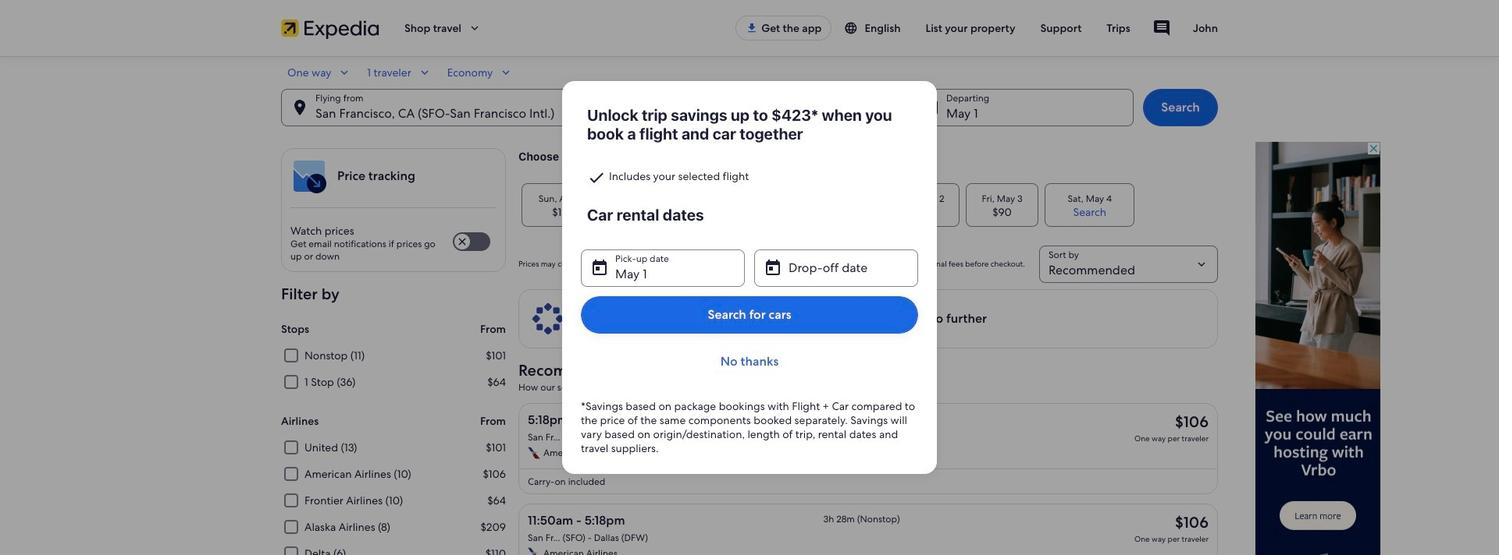 Task type: describe. For each thing, give the bounding box(es) containing it.
swap origin and destination image
[[582, 98, 601, 117]]

communication center icon image
[[1152, 19, 1171, 37]]

download the app button image
[[746, 22, 758, 34]]

small image
[[844, 21, 865, 35]]



Task type: vqa. For each thing, say whether or not it's contained in the screenshot.
Excellent
no



Task type: locate. For each thing, give the bounding box(es) containing it.
list
[[518, 358, 1218, 556]]

expedia logo image
[[281, 17, 379, 39]]

price tracking image
[[290, 158, 328, 195]]

one key blue tier image
[[531, 302, 565, 337]]

tab list
[[518, 183, 1218, 227]]

None search field
[[281, 66, 1218, 126]]



